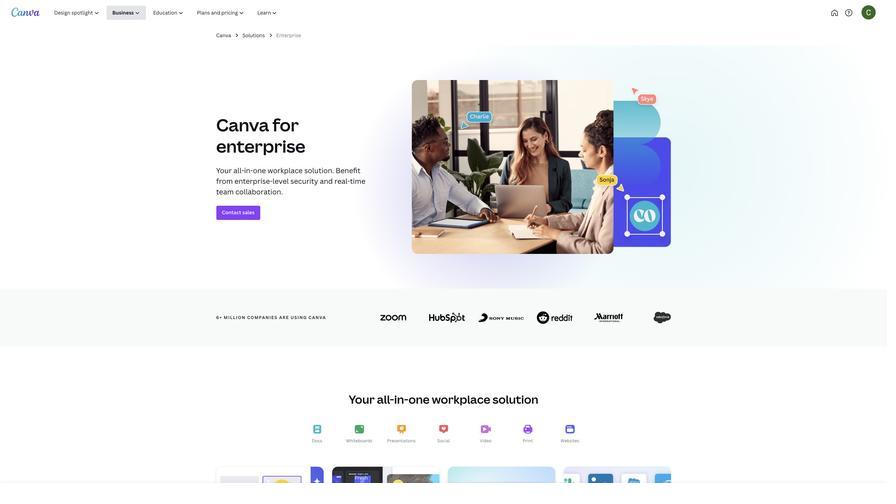 Task type: vqa. For each thing, say whether or not it's contained in the screenshot.
Whiteboards
yes



Task type: locate. For each thing, give the bounding box(es) containing it.
1 horizontal spatial one
[[409, 392, 430, 407]]

0 horizontal spatial one
[[253, 166, 266, 175]]

canva inside "canva for enterprise"
[[216, 113, 269, 136]]

0 vertical spatial all-
[[233, 166, 244, 175]]

canva
[[216, 32, 231, 39], [216, 113, 269, 136], [309, 314, 326, 320]]

using
[[291, 314, 307, 320]]

1 horizontal spatial your
[[349, 392, 375, 407]]

level
[[273, 176, 289, 186]]

canva for canva
[[216, 32, 231, 39]]

0 horizontal spatial all-
[[233, 166, 244, 175]]

canva link
[[216, 32, 231, 39]]

sales
[[242, 209, 255, 216]]

time
[[350, 176, 365, 186]]

1 horizontal spatial in-
[[394, 392, 409, 407]]

0 vertical spatial your
[[216, 166, 232, 175]]

docs
[[312, 438, 322, 444]]

contact sales
[[222, 209, 255, 216]]

your
[[216, 166, 232, 175], [349, 392, 375, 407]]

solutions link
[[242, 32, 265, 39]]

1 vertical spatial one
[[409, 392, 430, 407]]

workplace
[[268, 166, 303, 175], [432, 392, 490, 407]]

workplace inside the your all-in-one workplace solution. benefit from enterprise-level security and real-time team collaboration.
[[268, 166, 303, 175]]

contact sales link
[[216, 206, 260, 220]]

in-
[[244, 166, 253, 175], [394, 392, 409, 407]]

0 horizontal spatial your
[[216, 166, 232, 175]]

team
[[216, 187, 234, 196]]

benefit
[[336, 166, 361, 175]]

1 vertical spatial workplace
[[432, 392, 490, 407]]

1 vertical spatial canva
[[216, 113, 269, 136]]

social
[[437, 438, 450, 444]]

1 horizontal spatial workplace
[[432, 392, 490, 407]]

0 vertical spatial one
[[253, 166, 266, 175]]

one inside the your all-in-one workplace solution. benefit from enterprise-level security and real-time team collaboration.
[[253, 166, 266, 175]]

0 vertical spatial in-
[[244, 166, 253, 175]]

salesforce image
[[654, 312, 671, 324]]

million
[[224, 314, 246, 320]]

canva for enterprise
[[216, 113, 305, 157]]

1 vertical spatial all-
[[377, 392, 394, 407]]

0 horizontal spatial in-
[[244, 166, 253, 175]]

companies
[[247, 314, 278, 320]]

1 horizontal spatial all-
[[377, 392, 394, 407]]

and
[[320, 176, 333, 186]]

solutions
[[242, 32, 265, 39]]

zoom image
[[381, 315, 406, 321]]

in- for your all-in-one workplace solution
[[394, 392, 409, 407]]

0 horizontal spatial workplace
[[268, 166, 303, 175]]

your inside the your all-in-one workplace solution. benefit from enterprise-level security and real-time team collaboration.
[[216, 166, 232, 175]]

workplace for solution.
[[268, 166, 303, 175]]

all- for your all-in-one workplace solution
[[377, 392, 394, 407]]

0 vertical spatial canva
[[216, 32, 231, 39]]

your all-in-one workplace solution
[[349, 392, 538, 407]]

1 vertical spatial your
[[349, 392, 375, 407]]

all- inside the your all-in-one workplace solution. benefit from enterprise-level security and real-time team collaboration.
[[233, 166, 244, 175]]

1 vertical spatial in-
[[394, 392, 409, 407]]

collaboration.
[[235, 187, 283, 196]]

2 vertical spatial canva
[[309, 314, 326, 320]]

canva for canva for enterprise
[[216, 113, 269, 136]]

in- inside the your all-in-one workplace solution. benefit from enterprise-level security and real-time team collaboration.
[[244, 166, 253, 175]]

presentations
[[387, 438, 416, 444]]

0 vertical spatial workplace
[[268, 166, 303, 175]]

one
[[253, 166, 266, 175], [409, 392, 430, 407]]

one for your all-in-one workplace solution. benefit from enterprise-level security and real-time team collaboration.
[[253, 166, 266, 175]]

marriott image
[[594, 313, 623, 322]]

top level navigation element
[[48, 6, 307, 20]]

all-
[[233, 166, 244, 175], [377, 392, 394, 407]]



Task type: describe. For each thing, give the bounding box(es) containing it.
three office workers sitting around a meeting table with graphics overlayed around them showing three names in colourful cursors collaboratively working on a digital document. image
[[412, 80, 671, 254]]

are
[[279, 314, 289, 320]]

in- for your all-in-one workplace solution. benefit from enterprise-level security and real-time team collaboration.
[[244, 166, 253, 175]]

hubspot image
[[429, 313, 465, 323]]

enterprise
[[216, 134, 305, 157]]

from
[[216, 176, 233, 186]]

6+ million companies are using canva
[[216, 314, 326, 320]]

your for your all-in-one workplace solution. benefit from enterprise-level security and real-time team collaboration.
[[216, 166, 232, 175]]

websites
[[561, 438, 579, 444]]

enterprise
[[276, 32, 301, 39]]

real-
[[335, 176, 350, 186]]

one for your all-in-one workplace solution
[[409, 392, 430, 407]]

print
[[523, 438, 533, 444]]

video
[[480, 438, 492, 444]]

reddit image
[[537, 311, 573, 324]]

for
[[273, 113, 299, 136]]

contact
[[222, 209, 241, 216]]

solution.
[[304, 166, 334, 175]]

security
[[291, 176, 318, 186]]

all- for your all-in-one workplace solution. benefit from enterprise-level security and real-time team collaboration.
[[233, 166, 244, 175]]

solution
[[493, 392, 538, 407]]

workplace for solution
[[432, 392, 490, 407]]

your all-in-one workplace solution. benefit from enterprise-level security and real-time team collaboration.
[[216, 166, 365, 196]]

6+
[[216, 314, 222, 320]]

whiteboards
[[346, 438, 372, 444]]

your for your all-in-one workplace solution
[[349, 392, 375, 407]]

sony music image
[[478, 313, 524, 322]]

enterprise-
[[234, 176, 273, 186]]



